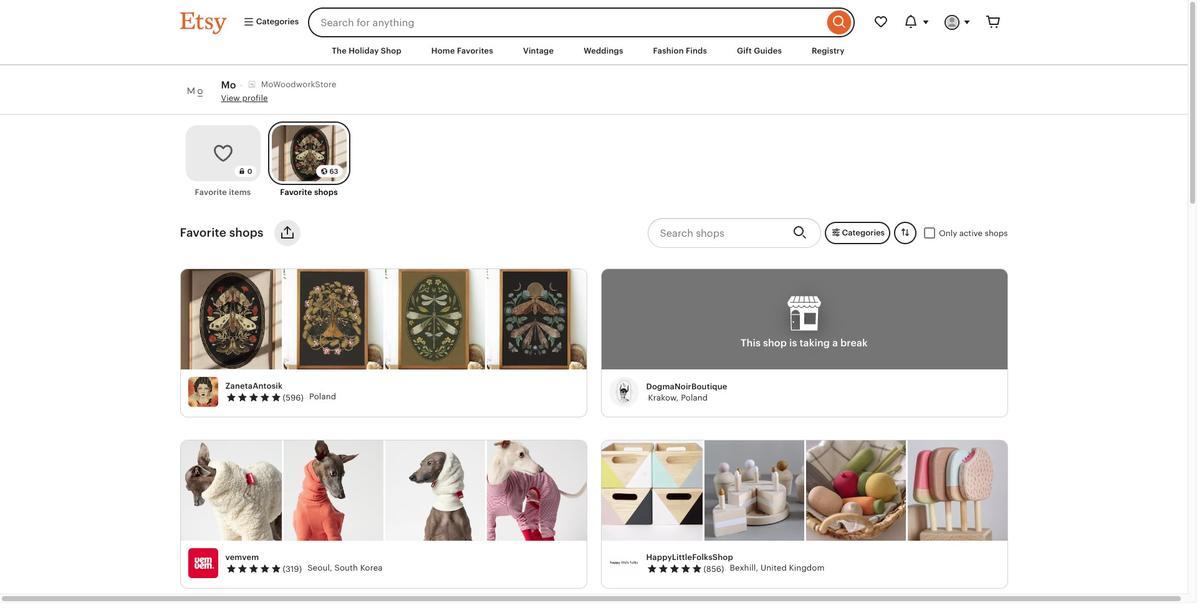 Task type: describe. For each thing, give the bounding box(es) containing it.
vintage
[[523, 46, 554, 56]]

categories inside categories button
[[254, 17, 299, 26]]

0
[[247, 168, 252, 175]]

home favorites link
[[422, 40, 503, 62]]

shop
[[763, 337, 787, 349]]

favorite for 63
[[280, 188, 312, 197]]

united
[[761, 564, 787, 573]]

finds
[[686, 46, 707, 56]]

mo
[[221, 79, 236, 91]]

view profile link
[[221, 94, 268, 103]]

menu bar containing the holiday shop
[[157, 37, 1031, 66]]

weddings link
[[575, 40, 633, 62]]

favorite down favorite items
[[180, 226, 226, 240]]

seoul,
[[308, 564, 332, 573]]

home
[[432, 46, 455, 56]]

gift
[[737, 46, 752, 56]]

gift guides link
[[728, 40, 792, 62]]

vemvem
[[225, 553, 259, 563]]

is
[[790, 337, 797, 349]]

avatar belonging to zanetaantosik image
[[188, 378, 218, 408]]

fashion finds
[[653, 46, 707, 56]]

categories banner
[[157, 0, 1031, 37]]

korea
[[360, 564, 383, 573]]

holiday
[[349, 46, 379, 56]]

home favorites
[[432, 46, 493, 56]]

guides
[[754, 46, 782, 56]]

fashion
[[653, 46, 684, 56]]

avatar belonging to vemvem image
[[188, 549, 218, 579]]

Search shops text field
[[648, 219, 784, 248]]

happylittlefolksshop
[[647, 553, 733, 563]]

seoul, south korea
[[308, 564, 383, 573]]

mowoodworkstore image
[[246, 79, 257, 90]]

(596)
[[283, 393, 304, 403]]

taking
[[800, 337, 830, 349]]

break
[[841, 337, 868, 349]]

mowoodworkstore link
[[246, 79, 337, 92]]

0 horizontal spatial poland
[[309, 393, 336, 402]]

favorite items
[[195, 188, 251, 197]]

shop
[[381, 46, 402, 56]]

a
[[833, 337, 838, 349]]

fashion finds link
[[644, 40, 717, 62]]

poland inside dogmanoirboutique krakow, poland
[[681, 393, 708, 403]]

none search field inside categories banner
[[308, 7, 855, 37]]

dogmanoirboutique
[[647, 383, 728, 392]]

profile
[[242, 94, 268, 103]]

view
[[221, 94, 240, 103]]



Task type: locate. For each thing, give the bounding box(es) containing it.
registry
[[812, 46, 845, 56]]

weddings
[[584, 46, 623, 56]]

(856)
[[704, 565, 725, 574]]

the
[[332, 46, 347, 56]]

63
[[330, 168, 338, 175]]

this shop is taking a break
[[741, 337, 868, 349]]

favorite shops down favorite items
[[180, 226, 264, 240]]

only active shops
[[939, 229, 1008, 238]]

registry link
[[803, 40, 854, 62]]

only
[[939, 229, 958, 238]]

(319)
[[283, 565, 302, 574]]

view profile
[[221, 94, 268, 103]]

the holiday shop link
[[323, 40, 411, 62]]

favorite for 0
[[195, 188, 227, 197]]

zanetaantosik
[[225, 382, 283, 391]]

mowoodworkstore
[[261, 80, 337, 89]]

favorite shops
[[280, 188, 338, 197], [180, 226, 264, 240]]

categories
[[254, 17, 299, 26], [842, 228, 885, 237]]

1 vertical spatial categories
[[842, 228, 885, 237]]

None search field
[[308, 7, 855, 37]]

gift guides
[[737, 46, 782, 56]]

1 horizontal spatial shops
[[314, 188, 338, 197]]

shops down 63
[[314, 188, 338, 197]]

categories inside categories dropdown button
[[842, 228, 885, 237]]

dogmanoirboutique krakow, poland
[[647, 383, 728, 403]]

2 horizontal spatial shops
[[985, 229, 1008, 238]]

favorite right items
[[280, 188, 312, 197]]

shops down items
[[229, 226, 264, 240]]

bexhill,
[[730, 564, 759, 573]]

item from this shop image
[[181, 270, 282, 370], [284, 270, 384, 370], [385, 270, 485, 370], [487, 270, 587, 370], [181, 441, 282, 542], [284, 441, 384, 542], [385, 441, 485, 542], [487, 441, 587, 542], [602, 441, 703, 542], [705, 441, 805, 542], [807, 441, 906, 542], [908, 441, 1008, 542]]

kingdom
[[789, 564, 825, 573]]

active
[[960, 229, 983, 238]]

1 horizontal spatial poland
[[681, 393, 708, 403]]

items
[[229, 188, 251, 197]]

shops right active at top
[[985, 229, 1008, 238]]

0 vertical spatial favorite shops
[[280, 188, 338, 197]]

avatar belonging to happylittlefolksshop image
[[609, 549, 639, 579]]

Search for anything text field
[[308, 7, 824, 37]]

favorite
[[195, 188, 227, 197], [280, 188, 312, 197], [180, 226, 226, 240]]

poland
[[309, 393, 336, 402], [681, 393, 708, 403]]

0 horizontal spatial favorite shops
[[180, 226, 264, 240]]

0 horizontal spatial shops
[[229, 226, 264, 240]]

categories button
[[234, 11, 305, 34]]

favorite shops down 63
[[280, 188, 338, 197]]

this
[[741, 337, 761, 349]]

categories button
[[826, 222, 891, 245]]

vintage link
[[514, 40, 563, 62]]

south
[[335, 564, 358, 573]]

1 vertical spatial favorite shops
[[180, 226, 264, 240]]

0 horizontal spatial categories
[[254, 17, 299, 26]]

krakow,
[[648, 393, 679, 403]]

shops
[[314, 188, 338, 197], [229, 226, 264, 240], [985, 229, 1008, 238]]

poland right '(596)'
[[309, 393, 336, 402]]

favorites
[[457, 46, 493, 56]]

the holiday shop
[[332, 46, 402, 56]]

1 horizontal spatial favorite shops
[[280, 188, 338, 197]]

menu bar
[[157, 37, 1031, 66]]

avatar belonging to dogmanoirboutique image
[[609, 378, 639, 408]]

poland down dogmanoirboutique
[[681, 393, 708, 403]]

bexhill, united kingdom
[[730, 564, 825, 573]]

favorite left items
[[195, 188, 227, 197]]

1 horizontal spatial categories
[[842, 228, 885, 237]]

0 vertical spatial categories
[[254, 17, 299, 26]]



Task type: vqa. For each thing, say whether or not it's contained in the screenshot.


